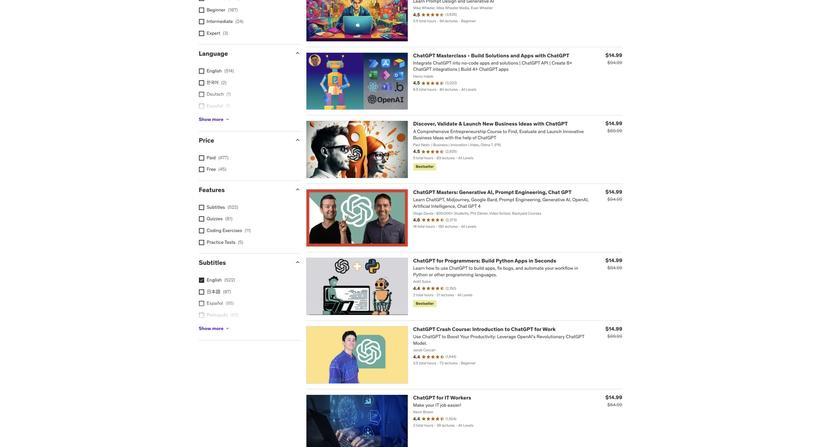 Task type: vqa. For each thing, say whether or not it's contained in the screenshot.
$14.99 $69.99 related to ChatGPT Crash Course: Introduction to ChatGPT for Work
yes



Task type: describe. For each thing, give the bounding box(es) containing it.
ai,
[[488, 189, 494, 196]]

python
[[496, 257, 514, 264]]

coding
[[207, 228, 221, 234]]

(2)
[[221, 80, 227, 85]]

gpt
[[561, 189, 572, 196]]

&
[[459, 120, 462, 127]]

show for subtitles
[[199, 326, 211, 331]]

(24)
[[236, 18, 243, 24]]

$14.99 $94.99 for chatgpt masters: generative ai, prompt engineering, chat gpt
[[606, 189, 623, 202]]

introduction
[[473, 326, 504, 332]]

(1) for deutsch (1)
[[227, 91, 231, 97]]

small image for subtitles
[[294, 259, 301, 266]]

masterclass
[[437, 52, 467, 59]]

subtitles for subtitles (522)
[[207, 204, 225, 210]]

$14.99 $64.99
[[606, 394, 623, 408]]

english (514)
[[207, 68, 234, 74]]

launch
[[463, 120, 482, 127]]

course:
[[452, 326, 471, 332]]

(45)
[[219, 166, 226, 172]]

solutions
[[485, 52, 509, 59]]

english for subtitles
[[207, 277, 222, 283]]

deutsch
[[207, 91, 224, 97]]

$94.99 for chatgpt masters: generative ai, prompt engineering, chat gpt
[[608, 197, 623, 202]]

xsmall image for deutsch (1)
[[199, 92, 204, 97]]

xsmall image for quizzes (81)
[[199, 217, 204, 222]]

intermediate
[[207, 18, 233, 24]]

for for chatgpt for it workers
[[437, 394, 444, 401]]

discover,
[[413, 120, 436, 127]]

price
[[199, 136, 214, 144]]

xsmall image for expert (3)
[[199, 31, 204, 36]]

quizzes
[[207, 216, 223, 222]]

subtitles button
[[199, 259, 289, 267]]

more for language
[[212, 116, 224, 122]]

$14.99 $84.99
[[606, 257, 623, 271]]

(83)
[[231, 312, 239, 318]]

español (1)
[[207, 103, 230, 109]]

intermediate (24)
[[207, 18, 243, 24]]

$14.99 $69.99 for discover, validate & launch new business ideas with chatgpt
[[606, 120, 623, 134]]

validate
[[437, 120, 458, 127]]

practice
[[207, 239, 224, 245]]

business
[[495, 120, 518, 127]]

english (522)
[[207, 277, 235, 283]]

(81)
[[225, 216, 233, 222]]

show more button for language
[[199, 113, 230, 126]]

build for solutions
[[471, 52, 484, 59]]

subtitles (522)
[[207, 204, 238, 210]]

programmers:
[[445, 257, 481, 264]]

small image for price
[[294, 137, 301, 143]]

xsmall image for practice tests (5)
[[199, 240, 204, 245]]

seconds
[[535, 257, 557, 264]]

한국어 (2)
[[207, 80, 227, 85]]

small image
[[294, 186, 301, 193]]

price button
[[199, 136, 289, 144]]

crash
[[437, 326, 451, 332]]

xsmall image right français
[[225, 117, 230, 122]]

chat
[[548, 189, 560, 196]]

한국어 for 한국어 (2)
[[207, 80, 219, 85]]

with for apps
[[535, 52, 546, 59]]

(522) for subtitles (522)
[[228, 204, 238, 210]]

to
[[505, 326, 510, 332]]

xsmall image for free (45)
[[199, 167, 204, 172]]

expert (3)
[[207, 30, 228, 36]]

features
[[199, 186, 225, 194]]

0 vertical spatial apps
[[521, 52, 534, 59]]

español (85)
[[207, 300, 234, 306]]

chatgpt for programmers: build python apps in seconds link
[[413, 257, 557, 264]]

xsmall image for paid (477)
[[199, 155, 204, 161]]

show more for language
[[199, 116, 224, 122]]

with for ideas
[[534, 120, 545, 127]]

(5)
[[238, 239, 243, 245]]

1 xsmall image from the top
[[199, 0, 204, 1]]

chatgpt crash course: introduction to chatgpt for work link
[[413, 326, 556, 332]]

chatgpt masters: generative ai, prompt engineering, chat gpt
[[413, 189, 572, 196]]

(514)
[[225, 68, 234, 74]]

chatgpt for it workers
[[413, 394, 471, 401]]

free
[[207, 166, 216, 172]]

paid
[[207, 155, 216, 161]]



Task type: locate. For each thing, give the bounding box(es) containing it.
show more
[[199, 116, 224, 122], [199, 326, 224, 331]]

français
[[207, 115, 224, 120]]

language
[[199, 50, 228, 57]]

show more down português
[[199, 326, 224, 331]]

2 $14.99 $69.99 from the top
[[606, 326, 623, 339]]

xsmall image for 日本語 (87)
[[199, 289, 204, 295]]

español for español (1)
[[207, 103, 223, 109]]

1 more from the top
[[212, 116, 224, 122]]

8 xsmall image from the top
[[199, 240, 204, 245]]

exercises
[[223, 228, 242, 234]]

0 vertical spatial english
[[207, 68, 222, 74]]

0 vertical spatial build
[[471, 52, 484, 59]]

6 xsmall image from the top
[[199, 217, 204, 222]]

1 english from the top
[[207, 68, 222, 74]]

new
[[483, 120, 494, 127]]

discover, validate & launch new business ideas with chatgpt
[[413, 120, 568, 127]]

0 vertical spatial with
[[535, 52, 546, 59]]

with
[[535, 52, 546, 59], [534, 120, 545, 127]]

2 show more from the top
[[199, 326, 224, 331]]

1 vertical spatial build
[[482, 257, 495, 264]]

free (45)
[[207, 166, 226, 172]]

build
[[471, 52, 484, 59], [482, 257, 495, 264]]

xsmall image left the español (1)
[[199, 104, 204, 109]]

1 vertical spatial (522)
[[225, 277, 235, 283]]

(87)
[[223, 289, 231, 295]]

small image for language
[[294, 50, 301, 56]]

2 more from the top
[[212, 326, 224, 331]]

$14.99 for ideas
[[606, 120, 623, 127]]

4 xsmall image from the top
[[199, 92, 204, 97]]

2 small image from the top
[[294, 137, 301, 143]]

한국어 left (2)
[[207, 80, 219, 85]]

3 $14.99 from the top
[[606, 189, 623, 195]]

1 show more button from the top
[[199, 113, 230, 126]]

xsmall image left the 한국어 (2)
[[199, 80, 204, 85]]

1 $94.99 from the top
[[608, 60, 623, 65]]

$14.99 for apps
[[606, 52, 623, 58]]

quizzes (81)
[[207, 216, 233, 222]]

(3)
[[223, 30, 228, 36]]

español down 日本語
[[207, 300, 223, 306]]

xsmall image for português (83)
[[199, 313, 204, 318]]

xsmall image left español (85)
[[199, 301, 204, 306]]

generative
[[459, 189, 487, 196]]

chatgpt masterclass - build solutions and apps with chatgpt link
[[413, 52, 570, 59]]

show down português
[[199, 326, 211, 331]]

for for chatgpt for programmers: build python apps in seconds
[[437, 257, 444, 264]]

1 $14.99 $69.99 from the top
[[606, 120, 623, 134]]

0 vertical spatial show more
[[199, 116, 224, 122]]

한국어 down português
[[207, 324, 219, 330]]

0 vertical spatial more
[[212, 116, 224, 122]]

build for python
[[482, 257, 495, 264]]

3 small image from the top
[[294, 259, 301, 266]]

2 $69.99 from the top
[[608, 333, 623, 339]]

xsmall image left português
[[199, 313, 204, 318]]

1 small image from the top
[[294, 50, 301, 56]]

xsmall image left 日本語
[[199, 289, 204, 295]]

xsmall image down português (83)
[[225, 326, 230, 331]]

2 español from the top
[[207, 300, 223, 306]]

more down português
[[212, 326, 224, 331]]

(522) up (81)
[[228, 204, 238, 210]]

1 vertical spatial 한국어
[[207, 324, 219, 330]]

subtitles up "english (522)"
[[199, 259, 226, 267]]

expert
[[207, 30, 220, 36]]

1 vertical spatial $14.99 $69.99
[[606, 326, 623, 339]]

beginner
[[207, 7, 226, 13]]

deutsch (1)
[[207, 91, 231, 97]]

-
[[468, 52, 470, 59]]

$94.99
[[608, 60, 623, 65], [608, 197, 623, 202]]

2 vertical spatial small image
[[294, 259, 301, 266]]

1 vertical spatial $69.99
[[608, 333, 623, 339]]

show more button for subtitles
[[199, 322, 230, 335]]

$69.99
[[608, 128, 623, 134], [608, 333, 623, 339]]

english for language
[[207, 68, 222, 74]]

$69.99 for chatgpt crash course: introduction to chatgpt for work
[[608, 333, 623, 339]]

build right -
[[471, 52, 484, 59]]

1 vertical spatial with
[[534, 120, 545, 127]]

xsmall image
[[199, 0, 204, 1], [199, 19, 204, 24], [199, 69, 204, 74], [199, 92, 204, 97], [199, 155, 204, 161], [199, 217, 204, 222], [199, 228, 204, 234], [199, 240, 204, 245], [199, 278, 204, 283]]

1 vertical spatial small image
[[294, 137, 301, 143]]

1 vertical spatial español
[[207, 300, 223, 306]]

(1) for español (1)
[[226, 103, 230, 109]]

$14.99 $94.99 for chatgpt masterclass - build solutions and apps with chatgpt
[[606, 52, 623, 65]]

chatgpt masterclass - build solutions and apps with chatgpt
[[413, 52, 570, 59]]

practice tests (5)
[[207, 239, 243, 245]]

$14.99 for for
[[606, 326, 623, 332]]

$14.99 for chat
[[606, 189, 623, 195]]

xsmall image down features
[[199, 205, 204, 210]]

(1) down (2)
[[227, 91, 231, 97]]

xsmall image left free
[[199, 167, 204, 172]]

日本語 (87)
[[207, 289, 231, 295]]

for left it
[[437, 394, 444, 401]]

language button
[[199, 50, 289, 57]]

2 show from the top
[[199, 326, 211, 331]]

tests
[[225, 239, 235, 245]]

português
[[207, 312, 228, 318]]

workers
[[450, 394, 471, 401]]

subtitles up quizzes
[[207, 204, 225, 210]]

1 vertical spatial show
[[199, 326, 211, 331]]

english up the 한국어 (2)
[[207, 68, 222, 74]]

xsmall image
[[199, 7, 204, 13], [199, 31, 204, 36], [199, 80, 204, 85], [199, 104, 204, 109], [225, 117, 230, 122], [199, 167, 204, 172], [199, 205, 204, 210], [199, 289, 204, 295], [199, 301, 204, 306], [199, 313, 204, 318], [225, 326, 230, 331]]

(187)
[[228, 7, 238, 13]]

0 vertical spatial small image
[[294, 50, 301, 56]]

xsmall image left beginner
[[199, 7, 204, 13]]

(1)
[[227, 91, 231, 97], [226, 103, 230, 109]]

2 vertical spatial for
[[437, 394, 444, 401]]

(522) up (87)
[[225, 277, 235, 283]]

$14.99 for in
[[606, 257, 623, 264]]

show more button down português
[[199, 322, 230, 335]]

1 $14.99 $94.99 from the top
[[606, 52, 623, 65]]

features button
[[199, 186, 289, 194]]

6 $14.99 from the top
[[606, 394, 623, 401]]

xsmall image for español (85)
[[199, 301, 204, 306]]

xsmall image for 한국어 (2)
[[199, 80, 204, 85]]

1 vertical spatial more
[[212, 326, 224, 331]]

more
[[212, 116, 224, 122], [212, 326, 224, 331]]

0 vertical spatial (522)
[[228, 204, 238, 210]]

(477)
[[218, 155, 229, 161]]

português (83)
[[207, 312, 239, 318]]

in
[[529, 257, 534, 264]]

chatgpt for it workers link
[[413, 394, 471, 401]]

2 $14.99 from the top
[[606, 120, 623, 127]]

show more button down the español (1)
[[199, 113, 230, 126]]

한국어 for 한국어
[[207, 324, 219, 330]]

apps left in
[[515, 257, 528, 264]]

show down the español (1)
[[199, 116, 211, 122]]

4 $14.99 from the top
[[606, 257, 623, 264]]

0 vertical spatial español
[[207, 103, 223, 109]]

small image
[[294, 50, 301, 56], [294, 137, 301, 143], [294, 259, 301, 266]]

subtitles for subtitles
[[199, 259, 226, 267]]

1 vertical spatial $14.99 $94.99
[[606, 189, 623, 202]]

xsmall image left 'expert'
[[199, 31, 204, 36]]

0 vertical spatial $94.99
[[608, 60, 623, 65]]

xsmall image for español (1)
[[199, 104, 204, 109]]

1 show from the top
[[199, 116, 211, 122]]

2 $14.99 $94.99 from the top
[[606, 189, 623, 202]]

for left work at the bottom right of page
[[535, 326, 542, 332]]

0 vertical spatial show
[[199, 116, 211, 122]]

(522) for english (522)
[[225, 277, 235, 283]]

1 $14.99 from the top
[[606, 52, 623, 58]]

beginner (187)
[[207, 7, 238, 13]]

0 vertical spatial 한국어
[[207, 80, 219, 85]]

$14.99 $94.99
[[606, 52, 623, 65], [606, 189, 623, 202]]

show more down the español (1)
[[199, 116, 224, 122]]

1 vertical spatial for
[[535, 326, 542, 332]]

english
[[207, 68, 222, 74], [207, 277, 222, 283]]

coding exercises (11)
[[207, 228, 251, 234]]

0 vertical spatial subtitles
[[207, 204, 225, 210]]

1 vertical spatial show more button
[[199, 322, 230, 335]]

chatgpt crash course: introduction to chatgpt for work
[[413, 326, 556, 332]]

show more button
[[199, 113, 230, 126], [199, 322, 230, 335]]

español down deutsch
[[207, 103, 223, 109]]

apps right and
[[521, 52, 534, 59]]

7 xsmall image from the top
[[199, 228, 204, 234]]

1 vertical spatial $94.99
[[608, 197, 623, 202]]

1 español from the top
[[207, 103, 223, 109]]

2 show more button from the top
[[199, 322, 230, 335]]

1 $69.99 from the top
[[608, 128, 623, 134]]

engineering,
[[515, 189, 547, 196]]

1 한국어 from the top
[[207, 80, 219, 85]]

1 vertical spatial subtitles
[[199, 259, 226, 267]]

$14.99 $69.99
[[606, 120, 623, 134], [606, 326, 623, 339]]

$69.99 for discover, validate & launch new business ideas with chatgpt
[[608, 128, 623, 134]]

and
[[511, 52, 520, 59]]

2 xsmall image from the top
[[199, 19, 204, 24]]

(85)
[[226, 300, 234, 306]]

discover, validate & launch new business ideas with chatgpt link
[[413, 120, 568, 127]]

日本語
[[207, 289, 221, 295]]

0 vertical spatial show more button
[[199, 113, 230, 126]]

chatgpt for programmers: build python apps in seconds
[[413, 257, 557, 264]]

2 english from the top
[[207, 277, 222, 283]]

(522)
[[228, 204, 238, 210], [225, 277, 235, 283]]

more for subtitles
[[212, 326, 224, 331]]

2 $94.99 from the top
[[608, 197, 623, 202]]

it
[[445, 394, 449, 401]]

with right ideas
[[534, 120, 545, 127]]

2 한국어 from the top
[[207, 324, 219, 330]]

(11)
[[245, 228, 251, 234]]

1 vertical spatial (1)
[[226, 103, 230, 109]]

0 vertical spatial $69.99
[[608, 128, 623, 134]]

paid (477)
[[207, 155, 229, 161]]

xsmall image for beginner (187)
[[199, 7, 204, 13]]

prompt
[[495, 189, 514, 196]]

for left programmers:
[[437, 257, 444, 264]]

work
[[543, 326, 556, 332]]

more down the español (1)
[[212, 116, 224, 122]]

masters:
[[437, 189, 458, 196]]

xsmall image for english (522)
[[199, 278, 204, 283]]

(1) down deutsch (1)
[[226, 103, 230, 109]]

español for español (85)
[[207, 300, 223, 306]]

한국어
[[207, 80, 219, 85], [207, 324, 219, 330]]

xsmall image for english (514)
[[199, 69, 204, 74]]

0 vertical spatial (1)
[[227, 91, 231, 97]]

for
[[437, 257, 444, 264], [535, 326, 542, 332], [437, 394, 444, 401]]

chatgpt masters: generative ai, prompt engineering, chat gpt link
[[413, 189, 572, 196]]

with right and
[[535, 52, 546, 59]]

show for language
[[199, 116, 211, 122]]

xsmall image for coding exercises (11)
[[199, 228, 204, 234]]

0 vertical spatial for
[[437, 257, 444, 264]]

5 xsmall image from the top
[[199, 155, 204, 161]]

$64.99
[[608, 402, 623, 408]]

0 vertical spatial $14.99 $69.99
[[606, 120, 623, 134]]

english up 日本語
[[207, 277, 222, 283]]

1 vertical spatial show more
[[199, 326, 224, 331]]

show more for subtitles
[[199, 326, 224, 331]]

1 vertical spatial english
[[207, 277, 222, 283]]

xsmall image for subtitles (522)
[[199, 205, 204, 210]]

$94.99 for chatgpt masterclass - build solutions and apps with chatgpt
[[608, 60, 623, 65]]

1 vertical spatial apps
[[515, 257, 528, 264]]

$84.99
[[608, 265, 623, 271]]

ideas
[[519, 120, 532, 127]]

$14.99 $69.99 for chatgpt crash course: introduction to chatgpt for work
[[606, 326, 623, 339]]

0 vertical spatial $14.99 $94.99
[[606, 52, 623, 65]]

build left "python"
[[482, 257, 495, 264]]

$14.99
[[606, 52, 623, 58], [606, 120, 623, 127], [606, 189, 623, 195], [606, 257, 623, 264], [606, 326, 623, 332], [606, 394, 623, 401]]

3 xsmall image from the top
[[199, 69, 204, 74]]

9 xsmall image from the top
[[199, 278, 204, 283]]

5 $14.99 from the top
[[606, 326, 623, 332]]

xsmall image for intermediate (24)
[[199, 19, 204, 24]]

1 show more from the top
[[199, 116, 224, 122]]



